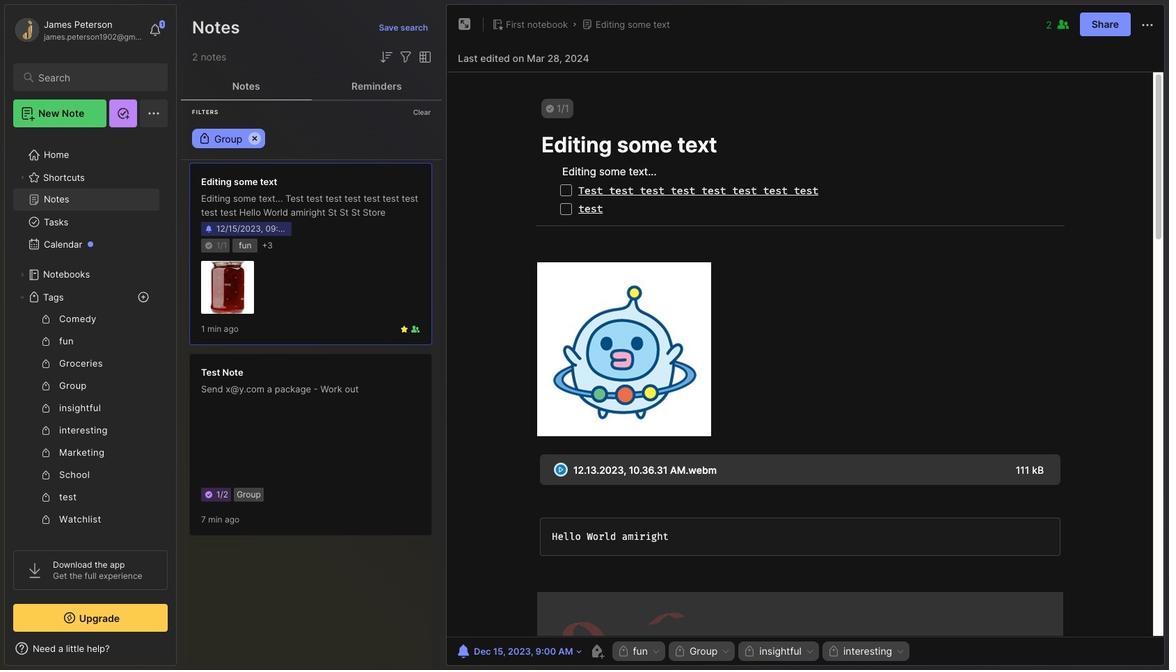 Task type: describe. For each thing, give the bounding box(es) containing it.
Group Tag actions field
[[718, 646, 731, 656]]

more actions image
[[1139, 17, 1156, 33]]

main element
[[0, 0, 181, 670]]

none search field inside main element
[[38, 69, 155, 86]]

add tag image
[[588, 643, 605, 660]]

click to collapse image
[[176, 644, 186, 661]]

note window element
[[446, 4, 1165, 669]]

fun Tag actions field
[[648, 646, 661, 656]]

thumbnail image
[[201, 261, 254, 314]]

expand note image
[[457, 16, 473, 33]]

tree inside main element
[[5, 136, 176, 628]]



Task type: vqa. For each thing, say whether or not it's contained in the screenshot.
VIEW OPTIONS FIELD
yes



Task type: locate. For each thing, give the bounding box(es) containing it.
group inside tree
[[13, 308, 159, 576]]

Add filters field
[[397, 49, 414, 65]]

tree
[[5, 136, 176, 628]]

WHAT'S NEW field
[[5, 637, 176, 660]]

insightful Tag actions field
[[802, 646, 815, 656]]

More actions field
[[1139, 15, 1156, 33]]

Note Editor text field
[[447, 72, 1164, 637]]

tab list
[[181, 72, 442, 100]]

interesting Tag actions field
[[892, 646, 905, 656]]

Account field
[[13, 16, 142, 44]]

expand notebooks image
[[18, 271, 26, 279]]

Edit reminder field
[[454, 642, 583, 661]]

add filters image
[[397, 49, 414, 65]]

None search field
[[38, 69, 155, 86]]

group
[[13, 308, 159, 576]]

View options field
[[414, 49, 434, 65]]

Sort options field
[[378, 49, 395, 65]]

Search text field
[[38, 71, 155, 84]]

expand tags image
[[18, 293, 26, 301]]



